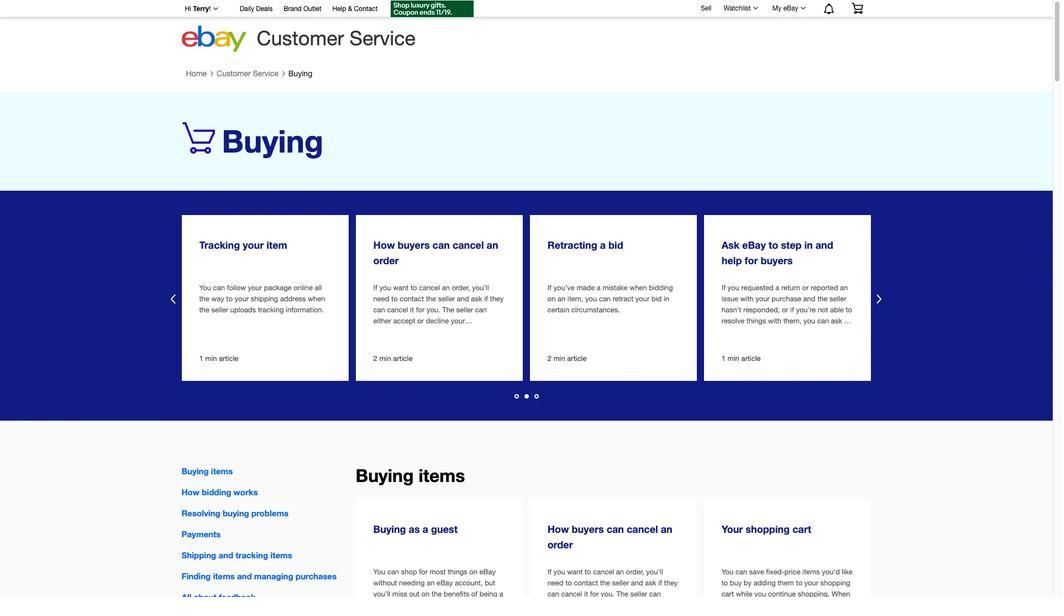 Task type: vqa. For each thing, say whether or not it's contained in the screenshot.
Payments
yes



Task type: describe. For each thing, give the bounding box(es) containing it.
shop
[[401, 568, 417, 576]]

if for if you requested a return or reported an issue with your purchase and the seller hasn't responded, or if you're not able to resolve things with them, you can ask us to help.
[[722, 284, 726, 292]]

the inside if you want to cancel an order, you'll need to contact the seller and ask if they can cancel it for you. the seller c
[[600, 579, 610, 587]]

1 horizontal spatial on
[[470, 568, 478, 576]]

request.
[[414, 328, 440, 336]]

help
[[333, 5, 346, 13]]

0 vertical spatial with
[[741, 295, 754, 303]]

your shopping cart image
[[851, 3, 864, 14]]

shipping
[[251, 295, 278, 303]]

2 horizontal spatial or
[[803, 284, 809, 292]]

brand outlet link
[[284, 3, 322, 15]]

if for if you've made a mistake when bidding on an item, you can retract your bid in certain circumstances.
[[548, 284, 552, 292]]

your
[[722, 523, 743, 535]]

can inside if you want to cancel an order, you'll need to contact the seller and ask if they can cancel it for you. the seller c
[[548, 590, 559, 597]]

a right 'retracting'
[[600, 239, 606, 251]]

account navigation
[[179, 0, 872, 19]]

able
[[831, 306, 844, 314]]

of
[[472, 590, 478, 597]]

finding
[[182, 571, 211, 581]]

all
[[315, 284, 322, 292]]

ask
[[722, 239, 740, 251]]

buying link
[[289, 69, 312, 78]]

ask ebay to step in and help for buyers
[[722, 239, 834, 267]]

buying items link
[[182, 466, 233, 476]]

a inside if you've made a mistake when bidding on an item, you can retract your bid in certain circumstances.
[[597, 284, 601, 292]]

you can follow your package online all the way to your shipping address when the seller uploads tracking information.
[[199, 284, 325, 314]]

guest
[[431, 523, 458, 535]]

your up shipping
[[248, 284, 262, 292]]

daily deals
[[240, 5, 273, 13]]

online
[[294, 284, 313, 292]]

you. for retracting a bid
[[427, 306, 441, 314]]

2 for how buyers can cancel an order
[[374, 354, 378, 363]]

2 min article for how buyers can cancel an order
[[374, 354, 413, 363]]

article for retracting a bid
[[567, 354, 587, 363]]

accept
[[394, 317, 415, 325]]

an inside you can shop for most things on ebay without needing an ebay account, but you'll miss out on the benefits of being
[[427, 579, 435, 587]]

article for tracking your item
[[219, 354, 238, 363]]

and inside if you want to cancel an order, you'll need to contact the seller and ask if they can cancel it for you. the seller can either accept or decline your cancellation request.
[[457, 295, 469, 303]]

problems
[[251, 508, 289, 518]]

save
[[750, 568, 765, 576]]

buying as a guest
[[374, 523, 458, 535]]

you inside if you want to cancel an order, you'll need to contact the seller and ask if they can cancel it for you. the seller c
[[554, 568, 565, 576]]

customer service link
[[217, 69, 279, 78]]

resolve
[[722, 317, 745, 325]]

account,
[[455, 579, 483, 587]]

1 vertical spatial bidding
[[202, 487, 231, 497]]

an inside if you requested a return or reported an issue with your purchase and the seller hasn't responded, or if you're not able to resolve things with them, you can ask us to help.
[[840, 284, 848, 292]]

address
[[280, 295, 306, 303]]

decline
[[426, 317, 449, 325]]

to inside the ask ebay to step in and help for buyers
[[769, 239, 779, 251]]

sell
[[701, 4, 712, 12]]

if you requested a return or reported an issue with your purchase and the seller hasn't responded, or if you're not able to resolve things with them, you can ask us to help.
[[722, 284, 853, 336]]

them
[[778, 579, 794, 587]]

for inside you can shop for most things on ebay without needing an ebay account, but you'll miss out on the benefits of being
[[419, 568, 428, 576]]

and inside if you want to cancel an order, you'll need to contact the seller and ask if they can cancel it for you. the seller c
[[631, 579, 643, 587]]

if for if you want to cancel an order, you'll need to contact the seller and ask if they can cancel it for you. the seller can either accept or decline your cancellation request.
[[374, 284, 378, 292]]

hasn't
[[722, 306, 742, 314]]

if you've made a mistake when bidding on an item, you can retract your bid in certain circumstances.
[[548, 284, 673, 314]]

adding
[[754, 579, 776, 587]]

you'll for your shopping cart
[[647, 568, 663, 576]]

your inside if you want to cancel an order, you'll need to contact the seller and ask if they can cancel it for you. the seller can either accept or decline your cancellation request.
[[451, 317, 465, 325]]

you can save fixed-price items you'd like to buy by adding them to your shopping cart while you continue shopping. wh
[[722, 568, 853, 597]]

1 horizontal spatial or
[[782, 306, 789, 314]]

terry
[[193, 5, 209, 13]]

retract
[[613, 295, 634, 303]]

contact for buying as a guest
[[574, 579, 598, 587]]

daily
[[240, 5, 254, 13]]

the for retracting a bid
[[443, 306, 454, 314]]

purchases
[[296, 571, 337, 581]]

managing
[[254, 571, 293, 581]]

if you want to cancel an order, you'll need to contact the seller and ask if they can cancel it for you. the seller c
[[548, 568, 678, 597]]

issue
[[722, 295, 739, 303]]

you've
[[554, 284, 575, 292]]

tracking your item
[[199, 239, 287, 251]]

and inside if you requested a return or reported an issue with your purchase and the seller hasn't responded, or if you're not able to resolve things with them, you can ask us to help.
[[804, 295, 816, 303]]

step
[[781, 239, 802, 251]]

retracting a bid
[[548, 239, 623, 251]]

purchase
[[772, 295, 802, 303]]

uploads
[[230, 306, 256, 314]]

you'll
[[374, 590, 390, 597]]

finding items and managing purchases link
[[182, 571, 337, 581]]

ebay inside account navigation
[[784, 4, 799, 12]]

1 horizontal spatial cart
[[793, 523, 812, 535]]

help & contact
[[333, 5, 378, 13]]

ebay down most
[[437, 579, 453, 587]]

follow
[[227, 284, 246, 292]]

you for tracking your item
[[199, 284, 211, 292]]

home
[[186, 69, 207, 78]]

as
[[409, 523, 420, 535]]

responded,
[[744, 306, 780, 314]]

hi
[[185, 5, 191, 13]]

1 horizontal spatial buying items
[[356, 465, 465, 486]]

contact
[[354, 5, 378, 13]]

0 horizontal spatial shopping
[[746, 523, 790, 535]]

an inside if you've made a mistake when bidding on an item, you can retract your bid in certain circumstances.
[[558, 295, 566, 303]]

min for ask ebay to step in and help for buyers
[[728, 354, 740, 363]]

the inside if you want to cancel an order, you'll need to contact the seller and ask if they can cancel it for you. the seller can either accept or decline your cancellation request.
[[426, 295, 436, 303]]

the for your shopping cart
[[617, 590, 629, 597]]

reported
[[811, 284, 838, 292]]

your inside if you've made a mistake when bidding on an item, you can retract your bid in certain circumstances.
[[636, 295, 650, 303]]

article for how buyers can cancel an order
[[393, 354, 413, 363]]

for inside if you want to cancel an order, you'll need to contact the seller and ask if they can cancel it for you. the seller c
[[590, 590, 599, 597]]

0 horizontal spatial buying items
[[182, 466, 233, 476]]

ebay inside the ask ebay to step in and help for buyers
[[743, 239, 766, 251]]

1 for ask ebay to step in and help for buyers
[[722, 354, 726, 363]]

ask for retracting a bid
[[471, 295, 482, 303]]

shipping
[[182, 550, 216, 560]]

if for retracting a bid
[[484, 295, 488, 303]]

shipping and tracking items
[[182, 550, 292, 560]]

&
[[348, 5, 352, 13]]

cart inside you can save fixed-price items you'd like to buy by adding them to your shopping cart while you continue shopping. wh
[[722, 590, 734, 597]]

bidding inside if you've made a mistake when bidding on an item, you can retract your bid in certain circumstances.
[[649, 284, 673, 292]]

item,
[[568, 295, 584, 303]]

min for retracting a bid
[[554, 354, 565, 363]]

1 for tracking your item
[[199, 354, 203, 363]]

it for buying as a guest
[[584, 590, 588, 597]]

customer service banner
[[179, 0, 872, 55]]

service inside banner
[[350, 27, 416, 50]]

you inside you can save fixed-price items you'd like to buy by adding them to your shopping cart while you continue shopping. wh
[[755, 590, 766, 597]]

my ebay link
[[767, 2, 811, 15]]

items up guest on the bottom left of page
[[419, 465, 465, 486]]

you're
[[796, 306, 816, 314]]

how for buying as a guest
[[548, 523, 569, 535]]

it for tracking your item
[[410, 306, 414, 314]]

can inside you can save fixed-price items you'd like to buy by adding them to your shopping cart while you continue shopping. wh
[[736, 568, 748, 576]]

requested
[[742, 284, 774, 292]]

seller inside you can follow your package online all the way to your shipping address when the seller uploads tracking information.
[[211, 306, 228, 314]]

buyers for your
[[572, 523, 604, 535]]

help
[[722, 254, 742, 267]]

my ebay
[[773, 4, 799, 12]]

watchlist link
[[718, 2, 763, 15]]

1 min article for tracking your item
[[199, 354, 238, 363]]

you can shop for most things on ebay without needing an ebay account, but you'll miss out on the benefits of being
[[374, 568, 504, 597]]

can inside if you've made a mistake when bidding on an item, you can retract your bid in certain circumstances.
[[599, 295, 611, 303]]

customer service inside buying main content
[[217, 69, 279, 78]]

an inside if you want to cancel an order, you'll need to contact the seller and ask if they can cancel it for you. the seller c
[[616, 568, 624, 576]]

items up how bidding works link
[[211, 466, 233, 476]]

benefits
[[444, 590, 470, 597]]



Task type: locate. For each thing, give the bounding box(es) containing it.
2 horizontal spatial buyers
[[761, 254, 793, 267]]

0 horizontal spatial you.
[[427, 306, 441, 314]]

in inside the ask ebay to step in and help for buyers
[[805, 239, 813, 251]]

the inside if you want to cancel an order, you'll need to contact the seller and ask if they can cancel it for you. the seller c
[[617, 590, 629, 597]]

0 horizontal spatial 2
[[374, 354, 378, 363]]

cancel
[[453, 239, 484, 251], [419, 284, 440, 292], [387, 306, 408, 314], [627, 523, 658, 535], [593, 568, 614, 576], [561, 590, 582, 597]]

if inside if you requested a return or reported an issue with your purchase and the seller hasn't responded, or if you're not able to resolve things with them, you can ask us to help.
[[722, 284, 726, 292]]

home link
[[186, 69, 207, 78]]

customer
[[257, 27, 344, 50], [217, 69, 251, 78]]

customer service
[[257, 27, 416, 50], [217, 69, 279, 78]]

1 vertical spatial need
[[548, 579, 564, 587]]

0 vertical spatial when
[[630, 284, 647, 292]]

the inside you can shop for most things on ebay without needing an ebay account, but you'll miss out on the benefits of being
[[432, 590, 442, 597]]

payments link
[[182, 529, 221, 539]]

2 horizontal spatial if
[[791, 306, 794, 314]]

1 vertical spatial on
[[470, 568, 478, 576]]

0 vertical spatial contact
[[400, 295, 424, 303]]

if for if you want to cancel an order, you'll need to contact the seller and ask if they can cancel it for you. the seller c
[[548, 568, 552, 576]]

0 vertical spatial ask
[[471, 295, 482, 303]]

0 horizontal spatial 2 min article
[[374, 354, 413, 363]]

0 horizontal spatial contact
[[400, 295, 424, 303]]

or
[[803, 284, 809, 292], [782, 306, 789, 314], [417, 317, 424, 325]]

get the coupon image
[[391, 1, 474, 17]]

they inside if you want to cancel an order, you'll need to contact the seller and ask if they can cancel it for you. the seller c
[[664, 579, 678, 587]]

4 article from the left
[[742, 354, 761, 363]]

works
[[234, 487, 258, 497]]

1 horizontal spatial shopping
[[821, 579, 851, 587]]

seller inside if you requested a return or reported an issue with your purchase and the seller hasn't responded, or if you're not able to resolve things with them, you can ask us to help.
[[830, 295, 847, 303]]

package
[[264, 284, 292, 292]]

customer inside banner
[[257, 27, 344, 50]]

or right return
[[803, 284, 809, 292]]

1 horizontal spatial when
[[630, 284, 647, 292]]

outlet
[[304, 5, 322, 13]]

buying main content
[[0, 64, 1053, 597]]

1 min from the left
[[205, 354, 217, 363]]

when inside if you've made a mistake when bidding on an item, you can retract your bid in certain circumstances.
[[630, 284, 647, 292]]

customer right home link
[[217, 69, 251, 78]]

if you want to cancel an order, you'll need to contact the seller and ask if they can cancel it for you. the seller can either accept or decline your cancellation request.
[[374, 284, 504, 336]]

2 vertical spatial how
[[548, 523, 569, 535]]

1 horizontal spatial if
[[659, 579, 662, 587]]

2 1 from the left
[[722, 354, 726, 363]]

0 vertical spatial buyers
[[398, 239, 430, 251]]

things inside if you requested a return or reported an issue with your purchase and the seller hasn't responded, or if you're not able to resolve things with them, you can ask us to help.
[[747, 317, 766, 325]]

if inside if you want to cancel an order, you'll need to contact the seller and ask if they can cancel it for you. the seller can either accept or decline your cancellation request.
[[374, 284, 378, 292]]

1 vertical spatial customer service
[[217, 69, 279, 78]]

2 for retracting a bid
[[548, 354, 552, 363]]

contact inside if you want to cancel an order, you'll need to contact the seller and ask if they can cancel it for you. the seller can either accept or decline your cancellation request.
[[400, 295, 424, 303]]

you'll for retracting a bid
[[472, 284, 489, 292]]

you inside if you've made a mistake when bidding on an item, you can retract your bid in certain circumstances.
[[586, 295, 597, 303]]

to
[[769, 239, 779, 251], [411, 284, 417, 292], [226, 295, 233, 303], [392, 295, 398, 303], [846, 306, 853, 314], [722, 328, 728, 336], [585, 568, 591, 576], [566, 579, 572, 587], [722, 579, 728, 587], [796, 579, 803, 587]]

customer service inside banner
[[257, 27, 416, 50]]

cart up price
[[793, 523, 812, 535]]

in right step
[[805, 239, 813, 251]]

tracking
[[199, 239, 240, 251]]

want inside if you want to cancel an order, you'll need to contact the seller and ask if they can cancel it for you. the seller c
[[567, 568, 583, 576]]

continue
[[768, 590, 796, 597]]

2 min article for retracting a bid
[[548, 354, 587, 363]]

0 horizontal spatial things
[[448, 568, 468, 576]]

1 horizontal spatial 1
[[722, 354, 726, 363]]

buyers
[[398, 239, 430, 251], [761, 254, 793, 267], [572, 523, 604, 535]]

0 horizontal spatial in
[[664, 295, 670, 303]]

1 vertical spatial in
[[664, 295, 670, 303]]

you. inside if you want to cancel an order, you'll need to contact the seller and ask if they can cancel it for you. the seller c
[[601, 590, 615, 597]]

your left item
[[243, 239, 264, 251]]

0 horizontal spatial customer
[[217, 69, 251, 78]]

2 vertical spatial if
[[659, 579, 662, 587]]

on up account,
[[470, 568, 478, 576]]

the inside if you want to cancel an order, you'll need to contact the seller and ask if they can cancel it for you. the seller can either accept or decline your cancellation request.
[[443, 306, 454, 314]]

1 horizontal spatial want
[[567, 568, 583, 576]]

a right as
[[423, 523, 428, 535]]

0 horizontal spatial bidding
[[202, 487, 231, 497]]

seller
[[438, 295, 455, 303], [830, 295, 847, 303], [211, 306, 228, 314], [456, 306, 473, 314], [612, 579, 629, 587], [631, 590, 648, 597]]

the inside if you requested a return or reported an issue with your purchase and the seller hasn't responded, or if you're not able to resolve things with them, you can ask us to help.
[[818, 295, 828, 303]]

ebay right my
[[784, 4, 799, 12]]

0 horizontal spatial order,
[[452, 284, 470, 292]]

or up request.
[[417, 317, 424, 325]]

out
[[409, 590, 420, 597]]

2 horizontal spatial how
[[548, 523, 569, 535]]

tracking up finding items and managing purchases
[[236, 550, 268, 560]]

0 vertical spatial they
[[490, 295, 504, 303]]

tracking
[[258, 306, 284, 314], [236, 550, 268, 560]]

article down "certain"
[[567, 354, 587, 363]]

your inside you can save fixed-price items you'd like to buy by adding them to your shopping cart while you continue shopping. wh
[[805, 579, 819, 587]]

1 vertical spatial want
[[567, 568, 583, 576]]

bid inside if you've made a mistake when bidding on an item, you can retract your bid in certain circumstances.
[[652, 295, 662, 303]]

article down uploads
[[219, 354, 238, 363]]

3 article from the left
[[567, 354, 587, 363]]

shopping
[[746, 523, 790, 535], [821, 579, 851, 587]]

can inside if you requested a return or reported an issue with your purchase and the seller hasn't responded, or if you're not able to resolve things with them, you can ask us to help.
[[818, 317, 829, 325]]

bid up mistake
[[609, 239, 623, 251]]

1 vertical spatial shopping
[[821, 579, 851, 587]]

a left return
[[776, 284, 780, 292]]

without
[[374, 579, 397, 587]]

want inside if you want to cancel an order, you'll need to contact the seller and ask if they can cancel it for you. the seller can either accept or decline your cancellation request.
[[393, 284, 409, 292]]

1 2 min article from the left
[[374, 354, 413, 363]]

2 min article
[[374, 354, 413, 363], [548, 354, 587, 363]]

shipping and tracking items link
[[182, 550, 292, 560]]

need
[[374, 295, 390, 303], [548, 579, 564, 587]]

shopping inside you can save fixed-price items you'd like to buy by adding them to your shopping cart while you continue shopping. wh
[[821, 579, 851, 587]]

you. for your shopping cart
[[601, 590, 615, 597]]

0 vertical spatial order
[[374, 254, 399, 267]]

your up uploads
[[235, 295, 249, 303]]

0 vertical spatial if
[[484, 295, 488, 303]]

0 vertical spatial customer service
[[257, 27, 416, 50]]

4 min from the left
[[728, 354, 740, 363]]

on up "certain"
[[548, 295, 556, 303]]

you left follow
[[199, 284, 211, 292]]

2 vertical spatial on
[[422, 590, 430, 597]]

customer inside buying main content
[[217, 69, 251, 78]]

want for buying as a guest
[[567, 568, 583, 576]]

order, inside if you want to cancel an order, you'll need to contact the seller and ask if they can cancel it for you. the seller can either accept or decline your cancellation request.
[[452, 284, 470, 292]]

help & contact link
[[333, 3, 378, 15]]

bidding right mistake
[[649, 284, 673, 292]]

0 horizontal spatial with
[[741, 295, 754, 303]]

watchlist
[[724, 4, 751, 12]]

finding items and managing purchases
[[182, 571, 337, 581]]

mistake
[[603, 284, 628, 292]]

on inside if you've made a mistake when bidding on an item, you can retract your bid in certain circumstances.
[[548, 295, 556, 303]]

shopping down you'd on the bottom right
[[821, 579, 851, 587]]

min for how buyers can cancel an order
[[380, 354, 391, 363]]

return
[[782, 284, 801, 292]]

us
[[845, 317, 852, 325]]

when down all
[[308, 295, 325, 303]]

min for tracking your item
[[205, 354, 217, 363]]

customer service down help
[[257, 27, 416, 50]]

items right price
[[803, 568, 820, 576]]

cancellation
[[374, 328, 412, 336]]

you
[[199, 284, 211, 292], [374, 568, 386, 576], [722, 568, 734, 576]]

the
[[443, 306, 454, 314], [617, 590, 629, 597]]

!
[[209, 5, 211, 13]]

0 horizontal spatial buyers
[[398, 239, 430, 251]]

need inside if you want to cancel an order, you'll need to contact the seller and ask if they can cancel it for you. the seller can either accept or decline your cancellation request.
[[374, 295, 390, 303]]

not
[[818, 306, 829, 314]]

when up retract
[[630, 284, 647, 292]]

you inside you can follow your package online all the way to your shipping address when the seller uploads tracking information.
[[199, 284, 211, 292]]

1 min article down uploads
[[199, 354, 238, 363]]

1 vertical spatial it
[[584, 590, 588, 597]]

how bidding works
[[182, 487, 258, 497]]

1 vertical spatial tracking
[[236, 550, 268, 560]]

circumstances.
[[572, 306, 620, 314]]

1 vertical spatial customer
[[217, 69, 251, 78]]

0 vertical spatial you'll
[[472, 284, 489, 292]]

1 horizontal spatial ask
[[645, 579, 657, 587]]

them,
[[784, 317, 802, 325]]

you for buying as a guest
[[374, 568, 386, 576]]

2 min from the left
[[380, 354, 391, 363]]

1 2 from the left
[[374, 354, 378, 363]]

want
[[393, 284, 409, 292], [567, 568, 583, 576]]

how buyers can cancel an order
[[374, 239, 499, 267], [548, 523, 673, 551]]

1 vertical spatial service
[[253, 69, 279, 78]]

1 article from the left
[[219, 354, 238, 363]]

ebay
[[784, 4, 799, 12], [743, 239, 766, 251], [480, 568, 496, 576], [437, 579, 453, 587]]

you up buy
[[722, 568, 734, 576]]

1 horizontal spatial you.
[[601, 590, 615, 597]]

you inside if you want to cancel an order, you'll need to contact the seller and ask if they can cancel it for you. the seller can either accept or decline your cancellation request.
[[380, 284, 391, 292]]

1 horizontal spatial with
[[768, 317, 782, 325]]

article for ask ebay to step in and help for buyers
[[742, 354, 761, 363]]

like
[[842, 568, 853, 576]]

how buyers can cancel an order for retracting a bid
[[374, 239, 499, 267]]

they
[[490, 295, 504, 303], [664, 579, 678, 587]]

your shopping cart
[[722, 523, 812, 535]]

if inside if you want to cancel an order, you'll need to contact the seller and ask if they can cancel it for you. the seller can either accept or decline your cancellation request.
[[484, 295, 488, 303]]

1 min article for ask ebay to step in and help for buyers
[[722, 354, 761, 363]]

1 vertical spatial bid
[[652, 295, 662, 303]]

need inside if you want to cancel an order, you'll need to contact the seller and ask if they can cancel it for you. the seller c
[[548, 579, 564, 587]]

ebay right ask
[[743, 239, 766, 251]]

1 horizontal spatial 2
[[548, 354, 552, 363]]

2 2 min article from the left
[[548, 354, 587, 363]]

1 vertical spatial they
[[664, 579, 678, 587]]

you inside you can save fixed-price items you'd like to buy by adding them to your shopping cart while you continue shopping. wh
[[722, 568, 734, 576]]

when
[[630, 284, 647, 292], [308, 295, 325, 303]]

1 vertical spatial things
[[448, 568, 468, 576]]

article down the cancellation
[[393, 354, 413, 363]]

3 min from the left
[[554, 354, 565, 363]]

1 vertical spatial how
[[182, 487, 200, 497]]

1 vertical spatial ask
[[831, 317, 843, 325]]

your right decline
[[451, 317, 465, 325]]

a
[[600, 239, 606, 251], [597, 284, 601, 292], [776, 284, 780, 292], [423, 523, 428, 535]]

how
[[374, 239, 395, 251], [182, 487, 200, 497], [548, 523, 569, 535]]

on right out
[[422, 590, 430, 597]]

hi terry !
[[185, 5, 211, 13]]

you inside you can shop for most things on ebay without needing an ebay account, but you'll miss out on the benefits of being
[[374, 568, 386, 576]]

0 vertical spatial tracking
[[258, 306, 284, 314]]

buy
[[730, 579, 742, 587]]

1 horizontal spatial you'll
[[647, 568, 663, 576]]

if
[[374, 284, 378, 292], [548, 284, 552, 292], [722, 284, 726, 292], [548, 568, 552, 576]]

if for your shopping cart
[[659, 579, 662, 587]]

1 horizontal spatial order
[[548, 539, 573, 551]]

and
[[816, 239, 834, 251], [457, 295, 469, 303], [804, 295, 816, 303], [219, 550, 233, 560], [237, 571, 252, 581], [631, 579, 643, 587]]

1 horizontal spatial you
[[374, 568, 386, 576]]

0 vertical spatial want
[[393, 284, 409, 292]]

if inside if you requested a return or reported an issue with your purchase and the seller hasn't responded, or if you're not able to resolve things with them, you can ask us to help.
[[791, 306, 794, 314]]

1 vertical spatial when
[[308, 295, 325, 303]]

it inside if you want to cancel an order, you'll need to contact the seller and ask if they can cancel it for you. the seller can either accept or decline your cancellation request.
[[410, 306, 414, 314]]

things down the responded,
[[747, 317, 766, 325]]

fixed-
[[767, 568, 785, 576]]

an inside if you want to cancel an order, you'll need to contact the seller and ask if they can cancel it for you. the seller can either accept or decline your cancellation request.
[[442, 284, 450, 292]]

2 article from the left
[[393, 354, 413, 363]]

1 vertical spatial you.
[[601, 590, 615, 597]]

if inside if you want to cancel an order, you'll need to contact the seller and ask if they can cancel it for you. the seller c
[[548, 568, 552, 576]]

shopping right your
[[746, 523, 790, 535]]

contact
[[400, 295, 424, 303], [574, 579, 598, 587]]

1 vertical spatial order,
[[626, 568, 645, 576]]

can inside you can shop for most things on ebay without needing an ebay account, but you'll miss out on the benefits of being
[[388, 568, 399, 576]]

can inside you can follow your package online all the way to your shipping address when the seller uploads tracking information.
[[213, 284, 225, 292]]

0 horizontal spatial the
[[443, 306, 454, 314]]

order for tracking your item
[[374, 254, 399, 267]]

1 horizontal spatial bid
[[652, 295, 662, 303]]

bidding down buying items link
[[202, 487, 231, 497]]

you'll inside if you want to cancel an order, you'll need to contact the seller and ask if they can cancel it for you. the seller can either accept or decline your cancellation request.
[[472, 284, 489, 292]]

0 horizontal spatial you
[[199, 284, 211, 292]]

1 vertical spatial contact
[[574, 579, 598, 587]]

they for retracting
[[490, 295, 504, 303]]

a inside if you requested a return or reported an issue with your purchase and the seller hasn't responded, or if you're not able to resolve things with them, you can ask us to help.
[[776, 284, 780, 292]]

1 horizontal spatial service
[[350, 27, 416, 50]]

items up managing
[[271, 550, 292, 560]]

buying items up how bidding works link
[[182, 466, 233, 476]]

resolving buying problems link
[[182, 508, 289, 518]]

sell link
[[696, 4, 717, 12]]

things inside you can shop for most things on ebay without needing an ebay account, but you'll miss out on the benefits of being
[[448, 568, 468, 576]]

1 horizontal spatial how
[[374, 239, 395, 251]]

needing
[[399, 579, 425, 587]]

your up shopping.
[[805, 579, 819, 587]]

0 horizontal spatial service
[[253, 69, 279, 78]]

1 1 min article from the left
[[199, 354, 238, 363]]

ask inside if you requested a return or reported an issue with your purchase and the seller hasn't responded, or if you're not able to resolve things with them, you can ask us to help.
[[831, 317, 843, 325]]

ask for your shopping cart
[[645, 579, 657, 587]]

payments
[[182, 529, 221, 539]]

service down the contact
[[350, 27, 416, 50]]

article
[[219, 354, 238, 363], [393, 354, 413, 363], [567, 354, 587, 363], [742, 354, 761, 363]]

service left buying link
[[253, 69, 279, 78]]

cart down buy
[[722, 590, 734, 597]]

they for your
[[664, 579, 678, 587]]

1 horizontal spatial it
[[584, 590, 588, 597]]

but
[[485, 579, 496, 587]]

when inside you can follow your package online all the way to your shipping address when the seller uploads tracking information.
[[308, 295, 325, 303]]

in right retract
[[664, 295, 670, 303]]

2
[[374, 354, 378, 363], [548, 354, 552, 363]]

it inside if you want to cancel an order, you'll need to contact the seller and ask if they can cancel it for you. the seller c
[[584, 590, 588, 597]]

contact for tracking your item
[[400, 295, 424, 303]]

bid
[[609, 239, 623, 251], [652, 295, 662, 303]]

2 2 from the left
[[548, 354, 552, 363]]

how bidding works link
[[182, 487, 258, 497]]

0 horizontal spatial want
[[393, 284, 409, 292]]

1 horizontal spatial need
[[548, 579, 564, 587]]

if inside if you've made a mistake when bidding on an item, you can retract your bid in certain circumstances.
[[548, 284, 552, 292]]

1 vertical spatial buyers
[[761, 254, 793, 267]]

how for tracking your item
[[374, 239, 395, 251]]

bid right retract
[[652, 295, 662, 303]]

resolving buying problems
[[182, 508, 289, 518]]

2 horizontal spatial on
[[548, 295, 556, 303]]

if
[[484, 295, 488, 303], [791, 306, 794, 314], [659, 579, 662, 587]]

or down purchase
[[782, 306, 789, 314]]

1 1 from the left
[[199, 354, 203, 363]]

1 horizontal spatial bidding
[[649, 284, 673, 292]]

customer down "brand outlet" link
[[257, 27, 344, 50]]

2 min article down the cancellation
[[374, 354, 413, 363]]

your up the responded,
[[756, 295, 770, 303]]

tracking down shipping
[[258, 306, 284, 314]]

you. inside if you want to cancel an order, you'll need to contact the seller and ask if they can cancel it for you. the seller can either accept or decline your cancellation request.
[[427, 306, 441, 314]]

1 min article
[[199, 354, 238, 363], [722, 354, 761, 363]]

buyers for retracting
[[398, 239, 430, 251]]

0 vertical spatial customer
[[257, 27, 344, 50]]

1 horizontal spatial buyers
[[572, 523, 604, 535]]

0 horizontal spatial how
[[182, 487, 200, 497]]

by
[[744, 579, 752, 587]]

want for tracking your item
[[393, 284, 409, 292]]

for inside the ask ebay to step in and help for buyers
[[745, 254, 758, 267]]

need for tracking your item
[[374, 295, 390, 303]]

order for buying as a guest
[[548, 539, 573, 551]]

2 min article down "certain"
[[548, 354, 587, 363]]

tracking inside you can follow your package online all the way to your shipping address when the seller uploads tracking information.
[[258, 306, 284, 314]]

items down shipping and tracking items
[[213, 571, 235, 581]]

your inside if you requested a return or reported an issue with your purchase and the seller hasn't responded, or if you're not able to resolve things with them, you can ask us to help.
[[756, 295, 770, 303]]

they inside if you want to cancel an order, you'll need to contact the seller and ask if they can cancel it for you. the seller can either accept or decline your cancellation request.
[[490, 295, 504, 303]]

resolving
[[182, 508, 220, 518]]

things up account,
[[448, 568, 468, 576]]

order, for your shopping cart
[[626, 568, 645, 576]]

information.
[[286, 306, 324, 314]]

0 vertical spatial bid
[[609, 239, 623, 251]]

with down the responded,
[[768, 317, 782, 325]]

1 horizontal spatial they
[[664, 579, 678, 587]]

0 vertical spatial bidding
[[649, 284, 673, 292]]

2 1 min article from the left
[[722, 354, 761, 363]]

1 vertical spatial the
[[617, 590, 629, 597]]

with down requested
[[741, 295, 754, 303]]

buyers inside the ask ebay to step in and help for buyers
[[761, 254, 793, 267]]

you'll inside if you want to cancel an order, you'll need to contact the seller and ask if they can cancel it for you. the seller c
[[647, 568, 663, 576]]

items inside you can save fixed-price items you'd like to buy by adding them to your shopping cart while you continue shopping. wh
[[803, 568, 820, 576]]

0 horizontal spatial if
[[484, 295, 488, 303]]

1 horizontal spatial order,
[[626, 568, 645, 576]]

shopping.
[[798, 590, 830, 597]]

1 horizontal spatial in
[[805, 239, 813, 251]]

2 vertical spatial ask
[[645, 579, 657, 587]]

2 vertical spatial buyers
[[572, 523, 604, 535]]

you for your shopping cart
[[722, 568, 734, 576]]

article down help.
[[742, 354, 761, 363]]

you'd
[[822, 568, 840, 576]]

1 vertical spatial you'll
[[647, 568, 663, 576]]

0 horizontal spatial 1
[[199, 354, 203, 363]]

order, inside if you want to cancel an order, you'll need to contact the seller and ask if they can cancel it for you. the seller c
[[626, 568, 645, 576]]

or inside if you want to cancel an order, you'll need to contact the seller and ask if they can cancel it for you. the seller can either accept or decline your cancellation request.
[[417, 317, 424, 325]]

a right 'made'
[[597, 284, 601, 292]]

ebay up 'but'
[[480, 568, 496, 576]]

0 vertical spatial how
[[374, 239, 395, 251]]

buying items up as
[[356, 465, 465, 486]]

contact inside if you want to cancel an order, you'll need to contact the seller and ask if they can cancel it for you. the seller c
[[574, 579, 598, 587]]

how buyers can cancel an order for your shopping cart
[[548, 523, 673, 551]]

bidding
[[649, 284, 673, 292], [202, 487, 231, 497]]

ask inside if you want to cancel an order, you'll need to contact the seller and ask if they can cancel it for you. the seller can either accept or decline your cancellation request.
[[471, 295, 482, 303]]

ask
[[471, 295, 482, 303], [831, 317, 843, 325], [645, 579, 657, 587]]

to inside you can follow your package online all the way to your shipping address when the seller uploads tracking information.
[[226, 295, 233, 303]]

2 down the cancellation
[[374, 354, 378, 363]]

service inside buying main content
[[253, 69, 279, 78]]

most
[[430, 568, 446, 576]]

1 horizontal spatial 2 min article
[[548, 354, 587, 363]]

2 down "certain"
[[548, 354, 552, 363]]

0 horizontal spatial cart
[[722, 590, 734, 597]]

customer service right home link
[[217, 69, 279, 78]]

if inside if you want to cancel an order, you'll need to contact the seller and ask if they can cancel it for you. the seller c
[[659, 579, 662, 587]]

0 vertical spatial the
[[443, 306, 454, 314]]

you up without
[[374, 568, 386, 576]]

for inside if you want to cancel an order, you'll need to contact the seller and ask if they can cancel it for you. the seller can either accept or decline your cancellation request.
[[416, 306, 425, 314]]

1 vertical spatial or
[[782, 306, 789, 314]]

ask inside if you want to cancel an order, you'll need to contact the seller and ask if they can cancel it for you. the seller c
[[645, 579, 657, 587]]

order, for retracting a bid
[[452, 284, 470, 292]]

0 vertical spatial service
[[350, 27, 416, 50]]

your right retract
[[636, 295, 650, 303]]

retracting
[[548, 239, 598, 251]]

need for buying as a guest
[[548, 579, 564, 587]]

1 vertical spatial if
[[791, 306, 794, 314]]

1 min article down help.
[[722, 354, 761, 363]]

buying
[[223, 508, 249, 518]]

in inside if you've made a mistake when bidding on an item, you can retract your bid in certain circumstances.
[[664, 295, 670, 303]]

deals
[[256, 5, 273, 13]]

0 vertical spatial things
[[747, 317, 766, 325]]

1 horizontal spatial 1 min article
[[722, 354, 761, 363]]

1 horizontal spatial the
[[617, 590, 629, 597]]

and inside the ask ebay to step in and help for buyers
[[816, 239, 834, 251]]



